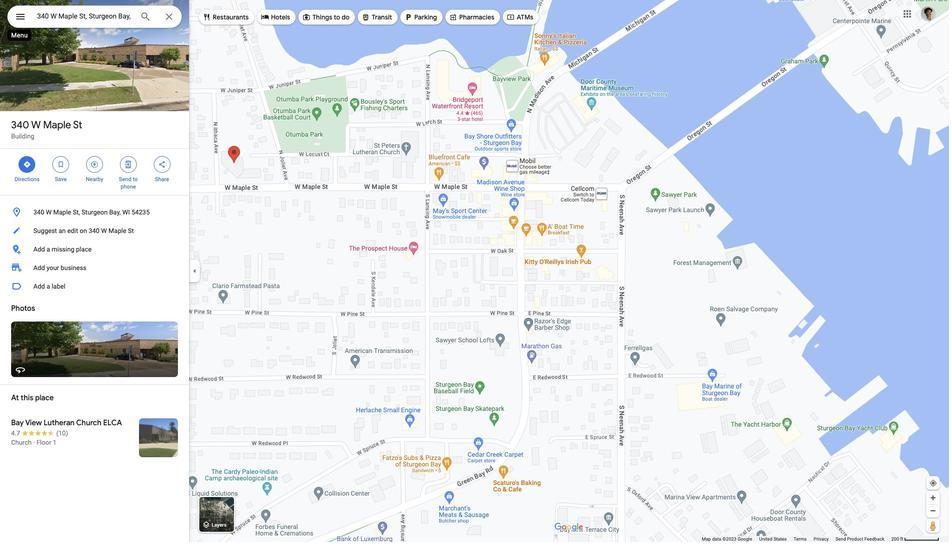 Task type: vqa. For each thing, say whether or not it's contained in the screenshot.
bottommost CHURCH
yes



Task type: locate. For each thing, give the bounding box(es) containing it.
transit
[[372, 13, 392, 21]]

st inside button
[[128, 227, 134, 234]]

save
[[55, 176, 67, 183]]

zoom in image
[[930, 494, 937, 501]]

to up phone
[[133, 176, 138, 183]]

church · floor 1
[[11, 439, 57, 446]]

w inside 340 w maple st, sturgeon bay, wi 54235 button
[[46, 209, 52, 216]]

1 vertical spatial maple
[[53, 209, 71, 216]]

sturgeon
[[82, 209, 108, 216]]

2 horizontal spatial w
[[101, 227, 107, 234]]

0 vertical spatial add
[[33, 246, 45, 253]]

None field
[[37, 11, 133, 22]]

340 w maple st building
[[11, 119, 82, 140]]

add inside button
[[33, 246, 45, 253]]

340 w maple st, sturgeon bay, wi 54235
[[33, 209, 150, 216]]

business
[[61, 264, 86, 272]]

©2023
[[722, 537, 736, 542]]

0 horizontal spatial 340
[[11, 119, 29, 132]]

 search field
[[7, 6, 182, 30]]

a left label
[[47, 283, 50, 290]]

maple
[[43, 119, 71, 132], [53, 209, 71, 216], [108, 227, 126, 234]]

at this place
[[11, 393, 54, 403]]

1 vertical spatial church
[[11, 439, 32, 446]]

340 right on
[[89, 227, 100, 234]]

maple up the 
[[43, 119, 71, 132]]

atms
[[517, 13, 533, 21]]

add left your
[[33, 264, 45, 272]]

place inside button
[[76, 246, 92, 253]]

 atms
[[506, 12, 533, 22]]

add
[[33, 246, 45, 253], [33, 264, 45, 272], [33, 283, 45, 290]]

0 horizontal spatial place
[[35, 393, 54, 403]]

maple for st
[[43, 119, 71, 132]]

maple for st,
[[53, 209, 71, 216]]

·
[[33, 439, 35, 446]]

collapse side panel image
[[190, 266, 200, 276]]

w
[[31, 119, 41, 132], [46, 209, 52, 216], [101, 227, 107, 234]]

0 horizontal spatial to
[[133, 176, 138, 183]]

2 add from the top
[[33, 264, 45, 272]]

a inside button
[[47, 246, 50, 253]]

google account: tariq douglas  
(tariq.douglas@adept.ai) image
[[921, 6, 936, 21]]

0 vertical spatial st
[[73, 119, 82, 132]]

send product feedback
[[836, 537, 884, 542]]

1 vertical spatial 340
[[33, 209, 44, 216]]

privacy
[[814, 537, 829, 542]]

place right this on the left bottom of the page
[[35, 393, 54, 403]]

1 vertical spatial send
[[836, 537, 846, 542]]

restaurants
[[213, 13, 249, 21]]

1 horizontal spatial to
[[334, 13, 340, 21]]

add inside 'button'
[[33, 283, 45, 290]]

0 horizontal spatial send
[[119, 176, 131, 183]]

a
[[47, 246, 50, 253], [47, 283, 50, 290]]

0 vertical spatial place
[[76, 246, 92, 253]]

w up suggest
[[46, 209, 52, 216]]

suggest an edit on 340 w maple st button
[[0, 222, 189, 240]]

0 vertical spatial send
[[119, 176, 131, 183]]

map
[[702, 537, 711, 542]]

2 vertical spatial add
[[33, 283, 45, 290]]

340 inside the 340 w maple st building
[[11, 119, 29, 132]]

w up the building
[[31, 119, 41, 132]]

1 horizontal spatial church
[[76, 418, 101, 428]]

1 vertical spatial st
[[128, 227, 134, 234]]

send inside send to phone
[[119, 176, 131, 183]]

1 vertical spatial place
[[35, 393, 54, 403]]

340 up suggest
[[33, 209, 44, 216]]

st
[[73, 119, 82, 132], [128, 227, 134, 234]]


[[57, 159, 65, 170]]

things
[[312, 13, 332, 21]]

0 vertical spatial w
[[31, 119, 41, 132]]

suggest an edit on 340 w maple st
[[33, 227, 134, 234]]

footer
[[702, 536, 891, 542]]

church down 4.7 in the bottom of the page
[[11, 439, 32, 446]]

share
[[155, 176, 169, 183]]

send for send product feedback
[[836, 537, 846, 542]]

0 horizontal spatial st
[[73, 119, 82, 132]]

on
[[80, 227, 87, 234]]

church left 'elca' at the bottom of page
[[76, 418, 101, 428]]

terms button
[[794, 536, 807, 542]]

1 a from the top
[[47, 246, 50, 253]]

2 horizontal spatial 340
[[89, 227, 100, 234]]

a inside 'button'
[[47, 283, 50, 290]]

send left product
[[836, 537, 846, 542]]

send up phone
[[119, 176, 131, 183]]

0 vertical spatial 340
[[11, 119, 29, 132]]

place down suggest an edit on 340 w maple st on the top left
[[76, 246, 92, 253]]

map data ©2023 google
[[702, 537, 752, 542]]

a left missing
[[47, 246, 50, 253]]

1 vertical spatial add
[[33, 264, 45, 272]]

footer containing map data ©2023 google
[[702, 536, 891, 542]]

st,
[[73, 209, 80, 216]]

to
[[334, 13, 340, 21], [133, 176, 138, 183]]

3 add from the top
[[33, 283, 45, 290]]

building
[[11, 133, 34, 140]]

1 vertical spatial a
[[47, 283, 50, 290]]

340 up the building
[[11, 119, 29, 132]]

0 horizontal spatial church
[[11, 439, 32, 446]]

send
[[119, 176, 131, 183], [836, 537, 846, 542]]

maple inside the 340 w maple st building
[[43, 119, 71, 132]]

2 vertical spatial w
[[101, 227, 107, 234]]

directions
[[15, 176, 40, 183]]

54235
[[131, 209, 150, 216]]


[[506, 12, 515, 22]]

add your business link
[[0, 259, 189, 277]]

lutheran
[[44, 418, 75, 428]]

w right on
[[101, 227, 107, 234]]

bay view lutheran church elca
[[11, 418, 122, 428]]

maple down bay,
[[108, 227, 126, 234]]

maple left the st,
[[53, 209, 71, 216]]


[[124, 159, 132, 170]]

floor
[[37, 439, 51, 446]]

1 horizontal spatial 340
[[33, 209, 44, 216]]


[[302, 12, 311, 22]]

add for add your business
[[33, 264, 45, 272]]

this
[[21, 393, 33, 403]]

add for add a missing place
[[33, 246, 45, 253]]

nearby
[[86, 176, 103, 183]]

to left do
[[334, 13, 340, 21]]

1 horizontal spatial place
[[76, 246, 92, 253]]

add down suggest
[[33, 246, 45, 253]]

send inside button
[[836, 537, 846, 542]]

to inside the  things to do
[[334, 13, 340, 21]]

suggest
[[33, 227, 57, 234]]

add left label
[[33, 283, 45, 290]]

states
[[774, 537, 787, 542]]

add for add a label
[[33, 283, 45, 290]]

1 vertical spatial to
[[133, 176, 138, 183]]

1 horizontal spatial st
[[128, 227, 134, 234]]

show your location image
[[929, 479, 937, 488]]

1
[[53, 439, 57, 446]]

(10)
[[56, 430, 68, 437]]

1 vertical spatial w
[[46, 209, 52, 216]]

footer inside google maps element
[[702, 536, 891, 542]]

a for label
[[47, 283, 50, 290]]

200
[[891, 537, 899, 542]]

0 vertical spatial a
[[47, 246, 50, 253]]

0 vertical spatial church
[[76, 418, 101, 428]]

w inside the 340 w maple st building
[[31, 119, 41, 132]]

at
[[11, 393, 19, 403]]

0 vertical spatial maple
[[43, 119, 71, 132]]

340 w maple st, sturgeon bay, wi 54235 button
[[0, 203, 189, 222]]

place
[[76, 246, 92, 253], [35, 393, 54, 403]]

1 horizontal spatial send
[[836, 537, 846, 542]]

0 vertical spatial to
[[334, 13, 340, 21]]

2 a from the top
[[47, 283, 50, 290]]

bay
[[11, 418, 24, 428]]

1 horizontal spatial w
[[46, 209, 52, 216]]

church
[[76, 418, 101, 428], [11, 439, 32, 446]]

1 add from the top
[[33, 246, 45, 253]]


[[90, 159, 99, 170]]

0 horizontal spatial w
[[31, 119, 41, 132]]

add a missing place
[[33, 246, 92, 253]]



Task type: describe. For each thing, give the bounding box(es) containing it.
parking
[[414, 13, 437, 21]]

4.7
[[11, 430, 20, 437]]

photos
[[11, 304, 35, 313]]

200 ft
[[891, 537, 903, 542]]

view
[[25, 418, 42, 428]]

label
[[52, 283, 65, 290]]

missing
[[52, 246, 74, 253]]

send for send to phone
[[119, 176, 131, 183]]

340 W Maple St, Sturgeon Bay, WI 54235 field
[[7, 6, 182, 28]]

united states button
[[759, 536, 787, 542]]

2 vertical spatial maple
[[108, 227, 126, 234]]

to inside send to phone
[[133, 176, 138, 183]]

 transit
[[362, 12, 392, 22]]

 pharmacies
[[449, 12, 494, 22]]

send product feedback button
[[836, 536, 884, 542]]

200 ft button
[[891, 537, 939, 542]]

an
[[59, 227, 66, 234]]

w for st,
[[46, 209, 52, 216]]

340 for st,
[[33, 209, 44, 216]]


[[203, 12, 211, 22]]

google
[[738, 537, 752, 542]]

a for missing
[[47, 246, 50, 253]]

google maps element
[[0, 0, 949, 542]]

hotels
[[271, 13, 290, 21]]

add a label button
[[0, 277, 189, 296]]


[[449, 12, 457, 22]]

add your business
[[33, 264, 86, 272]]

pharmacies
[[459, 13, 494, 21]]

elca
[[103, 418, 122, 428]]

w for st
[[31, 119, 41, 132]]

send to phone
[[119, 176, 138, 190]]

none field inside 340 w maple st, sturgeon bay, wi 54235 field
[[37, 11, 133, 22]]

zoom out image
[[930, 507, 937, 514]]

 parking
[[404, 12, 437, 22]]

privacy button
[[814, 536, 829, 542]]

data
[[712, 537, 721, 542]]

layers
[[212, 522, 227, 528]]

show street view coverage image
[[926, 519, 940, 533]]

terms
[[794, 537, 807, 542]]

 hotels
[[261, 12, 290, 22]]

340 w maple st main content
[[0, 0, 189, 542]]

add a missing place button
[[0, 240, 189, 259]]

 things to do
[[302, 12, 350, 22]]

340 for st
[[11, 119, 29, 132]]

w inside suggest an edit on 340 w maple st button
[[101, 227, 107, 234]]

united
[[759, 537, 772, 542]]

4.7 stars 10 reviews image
[[11, 429, 68, 438]]

 button
[[7, 6, 33, 30]]

2 vertical spatial 340
[[89, 227, 100, 234]]

united states
[[759, 537, 787, 542]]

ft
[[900, 537, 903, 542]]

 restaurants
[[203, 12, 249, 22]]

phone
[[121, 184, 136, 190]]

wi
[[122, 209, 130, 216]]


[[404, 12, 412, 22]]

edit
[[67, 227, 78, 234]]


[[362, 12, 370, 22]]

product
[[847, 537, 863, 542]]


[[23, 159, 31, 170]]

your
[[47, 264, 59, 272]]


[[158, 159, 166, 170]]


[[261, 12, 269, 22]]

bay,
[[109, 209, 121, 216]]

st inside the 340 w maple st building
[[73, 119, 82, 132]]

feedback
[[864, 537, 884, 542]]

do
[[342, 13, 350, 21]]


[[15, 10, 26, 23]]

actions for 340 w maple st region
[[0, 149, 189, 195]]

add a label
[[33, 283, 65, 290]]



